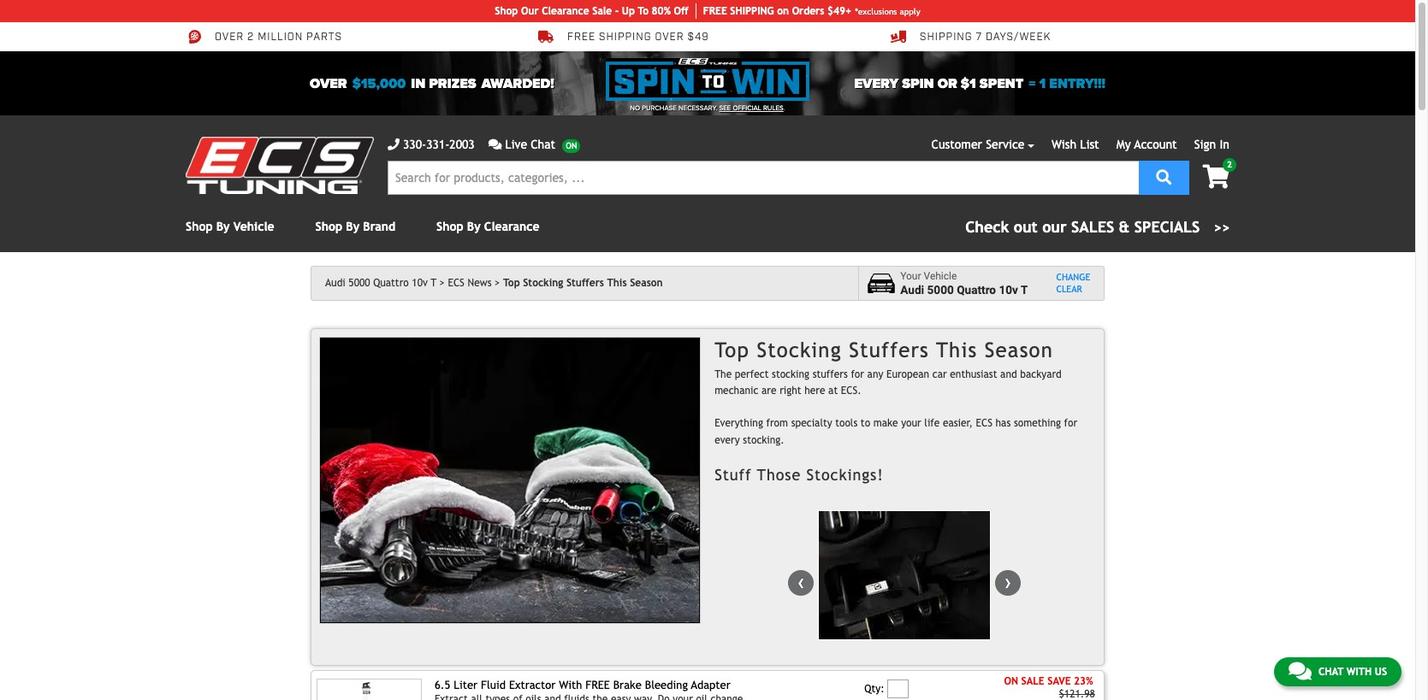 Task type: locate. For each thing, give the bounding box(es) containing it.
10v left ecs news at the top left of page
[[412, 277, 428, 289]]

$15,000
[[352, 75, 406, 92]]

every
[[715, 434, 740, 446]]

search image
[[1156, 169, 1172, 184]]

1 horizontal spatial by
[[346, 220, 360, 234]]

live chat
[[505, 138, 556, 151]]

by
[[216, 220, 230, 234], [346, 220, 360, 234], [467, 220, 481, 234]]

by left the brand
[[346, 220, 360, 234]]

audi down 'shop by brand'
[[325, 277, 346, 289]]

0 horizontal spatial top
[[503, 277, 520, 289]]

1 vertical spatial stocking
[[757, 338, 842, 362]]

here
[[805, 385, 825, 397]]

ecs
[[448, 277, 465, 289], [976, 418, 993, 430]]

1 horizontal spatial 10v
[[999, 283, 1018, 297]]

audi inside your vehicle audi 5000 quattro 10v t
[[900, 283, 924, 297]]

perfect
[[735, 369, 769, 381]]

1 vertical spatial season
[[985, 338, 1053, 362]]

2 horizontal spatial by
[[467, 220, 481, 234]]

over down the parts on the left of page
[[310, 75, 347, 92]]

with right extractor in the left bottom of the page
[[559, 680, 582, 693]]

0 horizontal spatial vehicle
[[233, 220, 274, 234]]

0 horizontal spatial stuffers
[[566, 277, 604, 289]]

over for over $15,000 in prizes
[[310, 75, 347, 92]]

2 inside "link"
[[247, 31, 254, 44]]

ecs tuning 'spin to win' contest logo image
[[606, 58, 810, 101]]

on
[[777, 5, 789, 17]]

2 left million
[[247, 31, 254, 44]]

0 vertical spatial stuffers
[[566, 277, 604, 289]]

comments image
[[488, 139, 502, 151]]

0 vertical spatial for
[[851, 369, 864, 381]]

life
[[925, 418, 940, 430]]

0 horizontal spatial for
[[851, 369, 864, 381]]

shop for shop by brand
[[315, 220, 342, 234]]

car
[[933, 369, 947, 381]]

1 vertical spatial clearance
[[484, 220, 540, 234]]

apply
[[900, 6, 921, 16]]

1 horizontal spatial stuffers
[[849, 338, 929, 362]]

6.5 liter fluid extractor with free brake bleeding adapter link
[[435, 680, 731, 693]]

over
[[215, 31, 244, 44], [310, 75, 347, 92]]

our
[[521, 5, 539, 17]]

live
[[505, 138, 527, 151]]

quattro
[[373, 277, 409, 289], [957, 283, 996, 297]]

1 horizontal spatial top stocking stuffers this season
[[715, 338, 1053, 362]]

0 horizontal spatial by
[[216, 220, 230, 234]]

by up the ecs news link
[[467, 220, 481, 234]]

adapter
[[691, 680, 731, 693]]

clear link
[[1056, 284, 1091, 295]]

0 vertical spatial this
[[607, 277, 627, 289]]

customer service button
[[932, 136, 1035, 154]]

1 horizontal spatial top
[[715, 338, 750, 362]]

2 by from the left
[[346, 220, 360, 234]]

for right "something"
[[1064, 418, 1078, 430]]

1 vertical spatial stuffers
[[849, 338, 929, 362]]

1 horizontal spatial ecs
[[976, 418, 993, 430]]

0 vertical spatial top
[[503, 277, 520, 289]]

vehicle right your
[[924, 271, 957, 283]]

my account link
[[1117, 138, 1177, 151]]

1 vertical spatial for
[[1064, 418, 1078, 430]]

6.5 liter fluid extractor with free brake bleeding adapter
[[435, 680, 731, 693]]

free left ship on the right of page
[[703, 5, 727, 17]]

2 inside 'link'
[[1227, 160, 1232, 169]]

in
[[1220, 138, 1230, 151]]

ecs left 'has'
[[976, 418, 993, 430]]

1 vertical spatial vehicle
[[924, 271, 957, 283]]

None text field
[[888, 681, 909, 699]]

top right news
[[503, 277, 520, 289]]

$49
[[688, 31, 709, 44]]

stocking right news
[[523, 277, 563, 289]]

es#4732766 - 011885sch01a01kt - 6.5 liter fluid extractor with free brake bleeding adapter - extract all types of oils and fluids the easy way. do your oil change without getting under your car! includes a free brake bleeding adapter! - doorbusters - audi bmw volkswagen mercedes benz mini porsche image
[[317, 680, 422, 701]]

audi
[[325, 277, 346, 289], [900, 283, 924, 297]]

clearance inside shop our clearance sale - up to 80% off link
[[542, 5, 589, 17]]

0 vertical spatial free
[[703, 5, 727, 17]]

0 horizontal spatial over
[[215, 31, 244, 44]]

vehicle down ecs tuning image
[[233, 220, 274, 234]]

clearance
[[542, 5, 589, 17], [484, 220, 540, 234]]

0 vertical spatial season
[[630, 277, 663, 289]]

chat right live
[[531, 138, 556, 151]]

10v inside your vehicle audi 5000 quattro 10v t
[[999, 283, 1018, 297]]

5000 down 'shop by brand'
[[349, 277, 370, 289]]

t left clear
[[1021, 283, 1028, 297]]

1 vertical spatial ecs
[[976, 418, 993, 430]]

clearance up "free"
[[542, 5, 589, 17]]

1 vertical spatial chat
[[1319, 667, 1344, 679]]

1 horizontal spatial free
[[703, 5, 727, 17]]

spin
[[902, 75, 934, 92]]

top stocking stuffers this season
[[503, 277, 663, 289], [715, 338, 1053, 362]]

0 horizontal spatial season
[[630, 277, 663, 289]]

shop
[[495, 5, 518, 17], [186, 220, 213, 234], [315, 220, 342, 234], [437, 220, 464, 234]]

sales
[[1072, 218, 1114, 236]]

0 horizontal spatial with
[[559, 680, 582, 693]]

1 vertical spatial free
[[586, 680, 610, 693]]

orders
[[792, 5, 824, 17]]

bleeding
[[645, 680, 688, 693]]

specials
[[1135, 218, 1200, 236]]

1 horizontal spatial clearance
[[542, 5, 589, 17]]

free left brake
[[586, 680, 610, 693]]

0 vertical spatial vehicle
[[233, 220, 274, 234]]

wish list
[[1052, 138, 1099, 151]]

sales & specials
[[1072, 218, 1200, 236]]

with left us
[[1347, 667, 1372, 679]]

news
[[468, 277, 492, 289]]

up
[[622, 5, 635, 17]]

over left million
[[215, 31, 244, 44]]

0 vertical spatial chat
[[531, 138, 556, 151]]

sign in
[[1195, 138, 1230, 151]]

1 horizontal spatial 5000
[[927, 283, 954, 297]]

by for brand
[[346, 220, 360, 234]]

quattro down the brand
[[373, 277, 409, 289]]

t
[[431, 277, 437, 289], [1021, 283, 1028, 297]]

0 vertical spatial 2
[[247, 31, 254, 44]]

10v left clear
[[999, 283, 1018, 297]]

vehicle
[[233, 220, 274, 234], [924, 271, 957, 283]]

1 horizontal spatial chat
[[1319, 667, 1344, 679]]

1 by from the left
[[216, 220, 230, 234]]

enthusiast
[[950, 369, 997, 381]]

1 vertical spatial with
[[559, 680, 582, 693]]

1 horizontal spatial audi
[[900, 283, 924, 297]]

0 vertical spatial with
[[1347, 667, 1372, 679]]

*exclusions
[[855, 6, 897, 16]]

0 horizontal spatial chat
[[531, 138, 556, 151]]

1 vertical spatial top
[[715, 338, 750, 362]]

2 down the in
[[1227, 160, 1232, 169]]

6.5
[[435, 680, 451, 693]]

are
[[762, 385, 777, 397]]

change clear
[[1056, 272, 1091, 294]]

quattro up enthusiast
[[957, 283, 996, 297]]

=
[[1029, 75, 1036, 92]]

0 horizontal spatial 10v
[[412, 277, 428, 289]]

5000 up car
[[927, 283, 954, 297]]

shop for shop by clearance
[[437, 220, 464, 234]]

3 by from the left
[[467, 220, 481, 234]]

free ship ping on orders $49+ *exclusions apply
[[703, 5, 921, 17]]

by for vehicle
[[216, 220, 230, 234]]

top up the
[[715, 338, 750, 362]]

.
[[784, 104, 785, 112]]

spent
[[980, 75, 1024, 92]]

on sale save 23%
[[1004, 676, 1093, 688]]

1 vertical spatial over
[[310, 75, 347, 92]]

ecs news link
[[448, 277, 500, 289]]

vehicle inside your vehicle audi 5000 quattro 10v t
[[924, 271, 957, 283]]

ecs news
[[448, 277, 492, 289]]

0 horizontal spatial ecs
[[448, 277, 465, 289]]

1 horizontal spatial quattro
[[957, 283, 996, 297]]

every spin or $1 spent = 1 entry!!!
[[855, 75, 1106, 92]]

stocking up stocking
[[757, 338, 842, 362]]

chat right comments icon
[[1319, 667, 1344, 679]]

every
[[855, 75, 899, 92]]

with
[[1347, 667, 1372, 679], [559, 680, 582, 693]]

shop for shop our clearance sale - up to 80% off
[[495, 5, 518, 17]]

chat with us
[[1319, 667, 1387, 679]]

1 horizontal spatial over
[[310, 75, 347, 92]]

0 horizontal spatial this
[[607, 277, 627, 289]]

from
[[766, 418, 788, 430]]

your
[[900, 271, 921, 283]]

purchase
[[642, 104, 677, 112]]

see
[[719, 104, 731, 112]]

ecs left news
[[448, 277, 465, 289]]

brand
[[363, 220, 395, 234]]

and
[[1000, 369, 1017, 381]]

0 vertical spatial over
[[215, 31, 244, 44]]

for up ecs.
[[851, 369, 864, 381]]

shop by brand link
[[315, 220, 395, 234]]

t left ecs news at the top left of page
[[431, 277, 437, 289]]

qty:
[[865, 684, 885, 696]]

0 horizontal spatial 2
[[247, 31, 254, 44]]

1 horizontal spatial 2
[[1227, 160, 1232, 169]]

ecs.
[[841, 385, 861, 397]]

wish list link
[[1052, 138, 1099, 151]]

audi down your
[[900, 283, 924, 297]]

1 horizontal spatial for
[[1064, 418, 1078, 430]]

0 horizontal spatial clearance
[[484, 220, 540, 234]]

-
[[615, 5, 619, 17]]

sale
[[592, 5, 612, 17]]

ecs tuning image
[[186, 137, 374, 194]]

0 horizontal spatial audi
[[325, 277, 346, 289]]

‹
[[798, 571, 805, 594]]

1 horizontal spatial t
[[1021, 283, 1028, 297]]

2
[[247, 31, 254, 44], [1227, 160, 1232, 169]]

brake
[[613, 680, 642, 693]]

on
[[1004, 676, 1018, 688]]

1 horizontal spatial this
[[936, 338, 978, 362]]

by down ecs tuning image
[[216, 220, 230, 234]]

0 vertical spatial clearance
[[542, 5, 589, 17]]

1 horizontal spatial vehicle
[[924, 271, 957, 283]]

1 vertical spatial 2
[[1227, 160, 1232, 169]]

0 horizontal spatial top stocking stuffers this season
[[503, 277, 663, 289]]

shop our clearance sale - up to 80% off link
[[495, 3, 696, 19]]

clearance up news
[[484, 220, 540, 234]]

over inside "link"
[[215, 31, 244, 44]]

0 vertical spatial stocking
[[523, 277, 563, 289]]

1 vertical spatial this
[[936, 338, 978, 362]]



Task type: describe. For each thing, give the bounding box(es) containing it.
prizes
[[429, 75, 476, 92]]

your vehicle audi 5000 quattro 10v t
[[900, 271, 1028, 297]]

sign
[[1195, 138, 1216, 151]]

or
[[938, 75, 957, 92]]

ship
[[730, 5, 751, 17]]

2003
[[450, 138, 475, 151]]

extractor
[[509, 680, 556, 693]]

save
[[1048, 676, 1071, 688]]

something
[[1014, 418, 1061, 430]]

us
[[1375, 667, 1387, 679]]

0 vertical spatial top stocking stuffers this season
[[503, 277, 663, 289]]

7
[[976, 31, 983, 44]]

no
[[630, 104, 640, 112]]

quattro inside your vehicle audi 5000 quattro 10v t
[[957, 283, 996, 297]]

right
[[780, 385, 802, 397]]

over 2 million parts
[[215, 31, 342, 44]]

my account
[[1117, 138, 1177, 151]]

over for over 2 million parts
[[215, 31, 244, 44]]

shipping 7 days/week
[[920, 31, 1051, 44]]

sale
[[1021, 676, 1045, 688]]

free shipping over $49
[[567, 31, 709, 44]]

shop for shop by vehicle
[[186, 220, 213, 234]]

easier,
[[943, 418, 973, 430]]

0 horizontal spatial stocking
[[523, 277, 563, 289]]

0 horizontal spatial t
[[431, 277, 437, 289]]

phone image
[[388, 139, 400, 151]]

$1
[[961, 75, 976, 92]]

5000 inside your vehicle audi 5000 quattro 10v t
[[927, 283, 954, 297]]

off
[[674, 5, 689, 17]]

official
[[733, 104, 762, 112]]

to
[[638, 5, 649, 17]]

›
[[1005, 571, 1012, 594]]

over $15,000 in prizes
[[310, 75, 476, 92]]

shop by clearance
[[437, 220, 540, 234]]

parts
[[306, 31, 342, 44]]

my
[[1117, 138, 1131, 151]]

ping
[[751, 5, 774, 17]]

chat inside live chat link
[[531, 138, 556, 151]]

stockings!
[[807, 466, 884, 484]]

everything
[[715, 418, 763, 430]]

over
[[655, 31, 684, 44]]

clearance for by
[[484, 220, 540, 234]]

&
[[1119, 218, 1130, 236]]

0 horizontal spatial 5000
[[349, 277, 370, 289]]

shipping
[[920, 31, 973, 44]]

service
[[986, 138, 1025, 151]]

$49+
[[828, 5, 852, 17]]

change
[[1056, 272, 1091, 282]]

shop by vehicle
[[186, 220, 274, 234]]

audi 5000 quattro 10v t link
[[325, 277, 445, 289]]

wish
[[1052, 138, 1077, 151]]

chat inside chat with us link
[[1319, 667, 1344, 679]]

t inside your vehicle audi 5000 quattro 10v t
[[1021, 283, 1028, 297]]

for inside the perfect stocking stuffers for any european car enthusiast and backyard mechanic are right here at ecs.
[[851, 369, 864, 381]]

1 horizontal spatial season
[[985, 338, 1053, 362]]

*exclusions apply link
[[855, 5, 921, 18]]

‹ link
[[788, 571, 814, 597]]

any
[[867, 369, 883, 381]]

shipping 7 days/week link
[[891, 29, 1051, 45]]

1 horizontal spatial with
[[1347, 667, 1372, 679]]

customer service
[[932, 138, 1025, 151]]

specialty
[[791, 418, 832, 430]]

make
[[873, 418, 898, 430]]

for inside everything from specialty tools to make your life easier, ecs has something for every stocking.
[[1064, 418, 1078, 430]]

0 horizontal spatial quattro
[[373, 277, 409, 289]]

necessary.
[[679, 104, 718, 112]]

stocking.
[[743, 434, 785, 446]]

change link
[[1056, 272, 1091, 284]]

shipping
[[599, 31, 652, 44]]

clear
[[1056, 284, 1082, 294]]

comments image
[[1289, 662, 1312, 682]]

331-
[[426, 138, 450, 151]]

the perfect stocking stuffers for any european car enthusiast and backyard mechanic are right here at ecs.
[[715, 369, 1062, 397]]

at
[[828, 385, 838, 397]]

liter
[[454, 680, 478, 693]]

Search text field
[[388, 161, 1139, 195]]

ecs inside everything from specialty tools to make your life easier, ecs has something for every stocking.
[[976, 418, 993, 430]]

clearance for our
[[542, 5, 589, 17]]

0 horizontal spatial free
[[586, 680, 610, 693]]

mechanic
[[715, 385, 759, 397]]

› link
[[996, 571, 1021, 597]]

shop by clearance link
[[437, 220, 540, 234]]

stuff
[[715, 466, 752, 484]]

shopping cart image
[[1203, 165, 1230, 189]]

shop by vehicle link
[[186, 220, 274, 234]]

backyard
[[1020, 369, 1062, 381]]

1 vertical spatial top stocking stuffers this season
[[715, 338, 1053, 362]]

330-331-2003
[[403, 138, 475, 151]]

by for clearance
[[467, 220, 481, 234]]

tools
[[835, 418, 858, 430]]

rules
[[763, 104, 784, 112]]

to
[[861, 418, 870, 430]]

0 vertical spatial ecs
[[448, 277, 465, 289]]

the
[[715, 369, 732, 381]]

1
[[1039, 75, 1046, 92]]

list
[[1080, 138, 1099, 151]]

fluid
[[481, 680, 506, 693]]

1 horizontal spatial stocking
[[757, 338, 842, 362]]

see official rules link
[[719, 104, 784, 114]]

everything from specialty tools to make your life easier, ecs has something for every stocking.
[[715, 418, 1078, 446]]



Task type: vqa. For each thing, say whether or not it's contained in the screenshot.
Availability: related to Vacuum Hose - 3.5mm I.D. (1 Meter Length)
no



